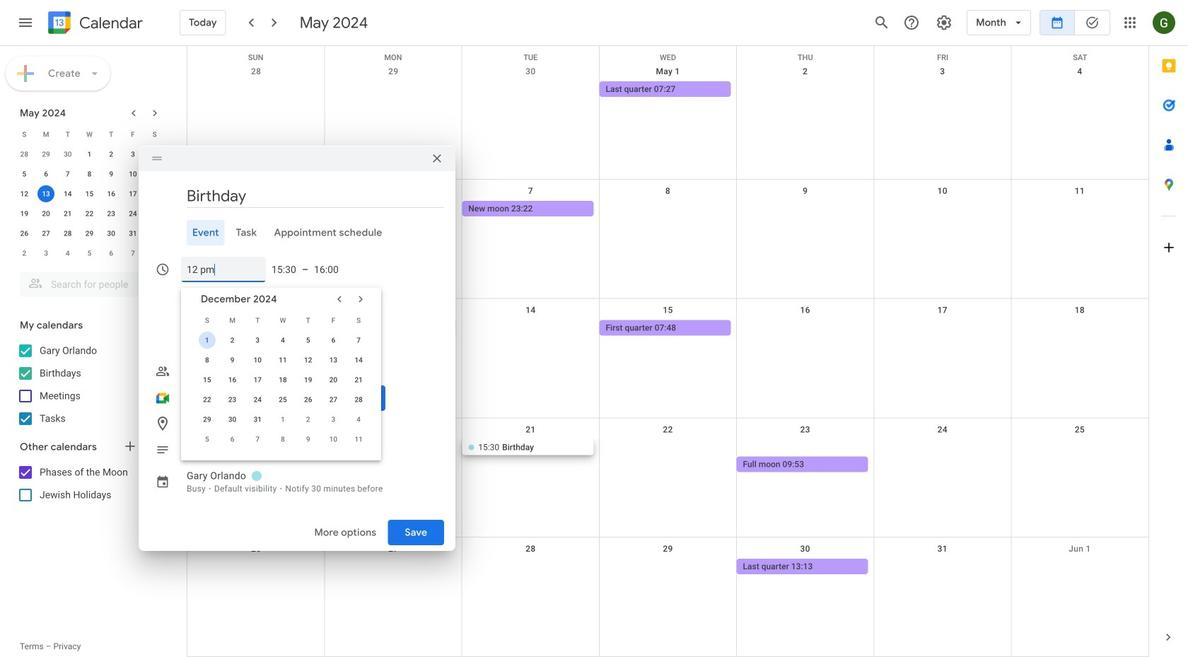 Task type: vqa. For each thing, say whether or not it's contained in the screenshot.
tasks sidebar image
no



Task type: locate. For each thing, give the bounding box(es) containing it.
End time text field
[[314, 257, 339, 282]]

0 horizontal spatial row group
[[13, 144, 166, 263]]

0 horizontal spatial 7 element
[[59, 166, 76, 182]]

24 element left 25 'element'
[[249, 391, 266, 408]]

1 horizontal spatial 6 element
[[325, 332, 342, 349]]

12 element left 13, today element
[[16, 185, 33, 202]]

january 4 element
[[350, 411, 367, 428]]

12 element left 13 element
[[300, 352, 317, 369]]

1 vertical spatial 17 element
[[249, 371, 266, 388]]

2 element
[[103, 146, 120, 163], [224, 332, 241, 349]]

0 vertical spatial 31 element
[[124, 225, 141, 242]]

0 vertical spatial 11 element
[[146, 166, 163, 182]]

15 element up january 5 element
[[199, 371, 216, 388]]

17 element left 18 element
[[249, 371, 266, 388]]

january 9 element
[[300, 431, 317, 448]]

22 element up january 5 element
[[199, 391, 216, 408]]

1 vertical spatial 7 element
[[350, 332, 367, 349]]

17 element inside 'december 2024' grid
[[249, 371, 266, 388]]

january 3 element
[[325, 411, 342, 428]]

row
[[187, 46, 1149, 62], [187, 60, 1149, 180], [13, 124, 166, 144], [13, 144, 166, 164], [13, 164, 166, 184], [187, 180, 1149, 299], [13, 184, 166, 204], [13, 204, 166, 224], [13, 224, 166, 243], [13, 243, 166, 263], [187, 299, 1149, 418], [195, 311, 371, 330], [195, 330, 371, 350], [195, 350, 371, 370], [195, 370, 371, 390], [195, 390, 371, 410], [195, 410, 371, 429], [187, 418, 1149, 538], [195, 429, 371, 449], [187, 538, 1149, 657]]

0 vertical spatial 10 element
[[124, 166, 141, 182]]

to element
[[302, 264, 309, 275]]

26 element up june 2 element at the left of page
[[16, 225, 33, 242]]

16 element inside 'december 2024' grid
[[224, 371, 241, 388]]

0 horizontal spatial 8 element
[[81, 166, 98, 182]]

0 horizontal spatial 4 element
[[146, 146, 163, 163]]

Start time text field
[[272, 257, 296, 282]]

18 element
[[274, 371, 291, 388]]

14 element
[[59, 185, 76, 202], [350, 352, 367, 369]]

27 element up june 3 element
[[38, 225, 55, 242]]

0 vertical spatial 8 element
[[81, 166, 98, 182]]

0 vertical spatial 27 element
[[38, 225, 55, 242]]

28 element up the june 4 element
[[59, 225, 76, 242]]

1 vertical spatial 16 element
[[224, 371, 241, 388]]

0 horizontal spatial 24 element
[[124, 205, 141, 222]]

january 11 element
[[350, 431, 367, 448]]

14 element right 13 element
[[350, 352, 367, 369]]

5 element
[[16, 166, 33, 182], [300, 332, 317, 349]]

20 element
[[38, 205, 55, 222], [325, 371, 342, 388]]

23 element
[[103, 205, 120, 222], [224, 391, 241, 408]]

19 element
[[16, 205, 33, 222], [300, 371, 317, 388]]

1 horizontal spatial 9 element
[[224, 352, 241, 369]]

0 vertical spatial 17 element
[[124, 185, 141, 202]]

1 horizontal spatial 28 element
[[350, 391, 367, 408]]

30 element up january 6 element
[[224, 411, 241, 428]]

8 element
[[81, 166, 98, 182], [199, 352, 216, 369]]

15 element
[[81, 185, 98, 202], [199, 371, 216, 388]]

17 element
[[124, 185, 141, 202], [249, 371, 266, 388]]

1 vertical spatial 9 element
[[224, 352, 241, 369]]

16 element up june 6 element on the top left of the page
[[103, 185, 120, 202]]

1 horizontal spatial 11 element
[[274, 352, 291, 369]]

1 horizontal spatial 7 element
[[350, 332, 367, 349]]

june 4 element
[[59, 245, 76, 262]]

row group for 'december 2024' grid
[[195, 330, 371, 449]]

0 vertical spatial 19 element
[[16, 205, 33, 222]]

26 element up january 2 element
[[300, 391, 317, 408]]

0 vertical spatial 12 element
[[16, 185, 33, 202]]

1 horizontal spatial row group
[[195, 330, 371, 449]]

tab list
[[1149, 46, 1188, 617], [150, 220, 444, 245]]

1 horizontal spatial 30 element
[[224, 411, 241, 428]]

0 horizontal spatial 23 element
[[103, 205, 120, 222]]

28 element
[[59, 225, 76, 242], [350, 391, 367, 408]]

0 vertical spatial 21 element
[[59, 205, 76, 222]]

24 element
[[124, 205, 141, 222], [249, 391, 266, 408]]

29 element
[[81, 225, 98, 242], [199, 411, 216, 428]]

1 vertical spatial 19 element
[[300, 371, 317, 388]]

25 element
[[274, 391, 291, 408]]

0 horizontal spatial 22 element
[[81, 205, 98, 222]]

20 element down 13, today element
[[38, 205, 55, 222]]

0 vertical spatial 22 element
[[81, 205, 98, 222]]

17 element up june 7 element
[[124, 185, 141, 202]]

16 element
[[103, 185, 120, 202], [224, 371, 241, 388]]

0 vertical spatial 1 element
[[81, 146, 98, 163]]

12 element
[[16, 185, 33, 202], [300, 352, 317, 369]]

1 vertical spatial 11 element
[[274, 352, 291, 369]]

1 vertical spatial 28 element
[[350, 391, 367, 408]]

31 element up january 7 element
[[249, 411, 266, 428]]

27 element
[[38, 225, 55, 242], [325, 391, 342, 408]]

6 element up 13 element
[[325, 332, 342, 349]]

21 element up january 4 element
[[350, 371, 367, 388]]

0 vertical spatial 16 element
[[103, 185, 120, 202]]

1 vertical spatial 22 element
[[199, 391, 216, 408]]

26 element
[[16, 225, 33, 242], [300, 391, 317, 408]]

0 horizontal spatial 10 element
[[124, 166, 141, 182]]

grid
[[187, 46, 1149, 657]]

21 element up the june 4 element
[[59, 205, 76, 222]]

january 5 element
[[199, 431, 216, 448]]

add other calendars image
[[123, 439, 137, 453]]

other calendars list
[[3, 461, 175, 506]]

22 element
[[81, 205, 98, 222], [199, 391, 216, 408]]

7 element
[[59, 166, 76, 182], [350, 332, 367, 349]]

0 vertical spatial 2 element
[[103, 146, 120, 163]]

january 2 element
[[300, 411, 317, 428]]

1 vertical spatial 4 element
[[274, 332, 291, 349]]

0 horizontal spatial 2 element
[[103, 146, 120, 163]]

june 2 element
[[16, 245, 33, 262]]

19 element up june 2 element at the left of page
[[16, 205, 33, 222]]

january 8 element
[[274, 431, 291, 448]]

0 horizontal spatial 31 element
[[124, 225, 141, 242]]

27 element up january 3 element
[[325, 391, 342, 408]]

1 element
[[81, 146, 98, 163], [199, 332, 216, 349]]

28 element up january 4 element
[[350, 391, 367, 408]]

1 horizontal spatial 16 element
[[224, 371, 241, 388]]

0 horizontal spatial 3 element
[[124, 146, 141, 163]]

1 horizontal spatial 17 element
[[249, 371, 266, 388]]

0 vertical spatial 24 element
[[124, 205, 141, 222]]

Add title text field
[[187, 185, 444, 207]]

23 element up june 6 element on the top left of the page
[[103, 205, 120, 222]]

1 horizontal spatial 31 element
[[249, 411, 266, 428]]

16 element left 18 element
[[224, 371, 241, 388]]

row group
[[13, 144, 166, 263], [195, 330, 371, 449]]

0 vertical spatial 26 element
[[16, 225, 33, 242]]

1 vertical spatial 8 element
[[199, 352, 216, 369]]

heading
[[76, 14, 143, 31]]

0 horizontal spatial 28 element
[[59, 225, 76, 242]]

3 element
[[124, 146, 141, 163], [249, 332, 266, 349]]

0 vertical spatial 23 element
[[103, 205, 120, 222]]

20 element down 13 element
[[325, 371, 342, 388]]

0 horizontal spatial 17 element
[[124, 185, 141, 202]]

31 element up june 7 element
[[124, 225, 141, 242]]

1 horizontal spatial 8 element
[[199, 352, 216, 369]]

1 horizontal spatial 1 element
[[199, 332, 216, 349]]

1 horizontal spatial 19 element
[[300, 371, 317, 388]]

1 vertical spatial 31 element
[[249, 411, 266, 428]]

cell inside may 2024 grid
[[35, 184, 57, 204]]

1 element inside cell
[[199, 332, 216, 349]]

0 vertical spatial 6 element
[[38, 166, 55, 182]]

30 element up june 6 element on the top left of the page
[[103, 225, 120, 242]]

1 horizontal spatial 27 element
[[325, 391, 342, 408]]

22 element up june 5 element
[[81, 205, 98, 222]]

6 element
[[38, 166, 55, 182], [325, 332, 342, 349]]

None search field
[[0, 266, 175, 297]]

1 horizontal spatial 14 element
[[350, 352, 367, 369]]

0 horizontal spatial 16 element
[[103, 185, 120, 202]]

1 vertical spatial 20 element
[[325, 371, 342, 388]]

1 horizontal spatial 21 element
[[350, 371, 367, 388]]

1 vertical spatial 10 element
[[249, 352, 266, 369]]

0 vertical spatial 14 element
[[59, 185, 76, 202]]

24 element up june 7 element
[[124, 205, 141, 222]]

1 vertical spatial 26 element
[[300, 391, 317, 408]]

10 element
[[124, 166, 141, 182], [249, 352, 266, 369]]

9 element
[[103, 166, 120, 182], [224, 352, 241, 369]]

23 element up january 6 element
[[224, 391, 241, 408]]

4 element
[[146, 146, 163, 163], [274, 332, 291, 349]]

14 element right 13, today element
[[59, 185, 76, 202]]

1 horizontal spatial 23 element
[[224, 391, 241, 408]]

0 vertical spatial 29 element
[[81, 225, 98, 242]]

19 element right 18 element
[[300, 371, 317, 388]]

row group for may 2024 grid
[[13, 144, 166, 263]]

1 horizontal spatial 5 element
[[300, 332, 317, 349]]

Search for people text field
[[28, 272, 153, 297]]

6 element up 13, today element
[[38, 166, 55, 182]]

0 horizontal spatial 21 element
[[59, 205, 76, 222]]

0 vertical spatial 20 element
[[38, 205, 55, 222]]

11 element
[[146, 166, 163, 182], [274, 352, 291, 369]]

29 element up january 5 element
[[199, 411, 216, 428]]

april 29 element
[[38, 146, 55, 163]]

december 2024 grid
[[195, 311, 371, 449]]

0 vertical spatial 15 element
[[81, 185, 98, 202]]

1 vertical spatial 15 element
[[199, 371, 216, 388]]

1 horizontal spatial 3 element
[[249, 332, 266, 349]]

17 element inside may 2024 grid
[[124, 185, 141, 202]]

30 element
[[103, 225, 120, 242], [224, 411, 241, 428]]

1 vertical spatial row group
[[195, 330, 371, 449]]

cell
[[187, 81, 325, 98], [325, 81, 462, 98], [462, 81, 599, 98], [737, 81, 874, 98], [874, 81, 1011, 98], [1011, 81, 1149, 98], [35, 184, 57, 204], [187, 201, 325, 235], [325, 201, 462, 235], [737, 201, 874, 235], [874, 201, 1011, 235], [1011, 201, 1149, 235], [187, 320, 325, 337], [462, 320, 599, 337], [737, 320, 874, 337], [874, 320, 1011, 337], [1011, 320, 1149, 337], [195, 330, 220, 350], [187, 440, 325, 473], [325, 440, 462, 473], [599, 440, 737, 473], [874, 440, 1011, 473], [1011, 440, 1149, 473], [187, 559, 325, 576], [325, 559, 462, 576], [462, 559, 599, 576], [599, 559, 737, 576], [874, 559, 1011, 576], [1011, 559, 1149, 576]]

june 6 element
[[103, 245, 120, 262]]

29 element up june 5 element
[[81, 225, 98, 242]]

15 element right 13, today element
[[81, 185, 98, 202]]

1 horizontal spatial 20 element
[[325, 371, 342, 388]]

january 10 element
[[325, 431, 342, 448]]

0 horizontal spatial 9 element
[[103, 166, 120, 182]]

my calendars list
[[3, 340, 175, 430]]

31 element
[[124, 225, 141, 242], [249, 411, 266, 428]]

21 element
[[59, 205, 76, 222], [350, 371, 367, 388]]

0 vertical spatial 30 element
[[103, 225, 120, 242]]



Task type: describe. For each thing, give the bounding box(es) containing it.
0 horizontal spatial 30 element
[[103, 225, 120, 242]]

january 1 element
[[274, 411, 291, 428]]

0 vertical spatial 9 element
[[103, 166, 120, 182]]

1 horizontal spatial 26 element
[[300, 391, 317, 408]]

1 vertical spatial 3 element
[[249, 332, 266, 349]]

june 5 element
[[81, 245, 98, 262]]

june 8 element
[[146, 245, 163, 262]]

0 horizontal spatial 27 element
[[38, 225, 55, 242]]

1 vertical spatial 12 element
[[300, 352, 317, 369]]

cell inside 'december 2024' grid
[[195, 330, 220, 350]]

0 horizontal spatial 5 element
[[16, 166, 33, 182]]

13 element
[[325, 352, 342, 369]]

0 horizontal spatial 12 element
[[16, 185, 33, 202]]

calendar element
[[45, 8, 143, 40]]

april 28 element
[[16, 146, 33, 163]]

1 vertical spatial 24 element
[[249, 391, 266, 408]]

1 vertical spatial 14 element
[[350, 352, 367, 369]]

1 vertical spatial 2 element
[[224, 332, 241, 349]]

0 horizontal spatial 29 element
[[81, 225, 98, 242]]

1 vertical spatial 6 element
[[325, 332, 342, 349]]

0 horizontal spatial 14 element
[[59, 185, 76, 202]]

1 vertical spatial 23 element
[[224, 391, 241, 408]]

1 horizontal spatial 10 element
[[249, 352, 266, 369]]

june 3 element
[[38, 245, 55, 262]]

heading inside calendar element
[[76, 14, 143, 31]]

0 horizontal spatial 15 element
[[81, 185, 98, 202]]

0 horizontal spatial 20 element
[[38, 205, 55, 222]]

0 horizontal spatial tab list
[[150, 220, 444, 245]]

0 vertical spatial 7 element
[[59, 166, 76, 182]]

may 2024 grid
[[13, 124, 166, 263]]

16 element inside may 2024 grid
[[103, 185, 120, 202]]

1 horizontal spatial 15 element
[[199, 371, 216, 388]]

0 horizontal spatial 19 element
[[16, 205, 33, 222]]

0 horizontal spatial 11 element
[[146, 166, 163, 182]]

1 vertical spatial 5 element
[[300, 332, 317, 349]]

april 30 element
[[59, 146, 76, 163]]

settings menu image
[[936, 14, 953, 31]]

1 horizontal spatial tab list
[[1149, 46, 1188, 617]]

Start date text field
[[187, 257, 260, 282]]

january 6 element
[[224, 431, 241, 448]]

4 element inside grid
[[274, 332, 291, 349]]

january 7 element
[[249, 431, 266, 448]]

21 element inside may 2024 grid
[[59, 205, 76, 222]]

june 7 element
[[124, 245, 141, 262]]

1 vertical spatial 29 element
[[199, 411, 216, 428]]

1 vertical spatial 27 element
[[325, 391, 342, 408]]

0 vertical spatial 28 element
[[59, 225, 76, 242]]

1 vertical spatial 30 element
[[224, 411, 241, 428]]

1 vertical spatial 21 element
[[350, 371, 367, 388]]

0 horizontal spatial 1 element
[[81, 146, 98, 163]]

0 horizontal spatial 26 element
[[16, 225, 33, 242]]

1 horizontal spatial 22 element
[[199, 391, 216, 408]]

main drawer image
[[17, 14, 34, 31]]

13, today element
[[38, 185, 55, 202]]



